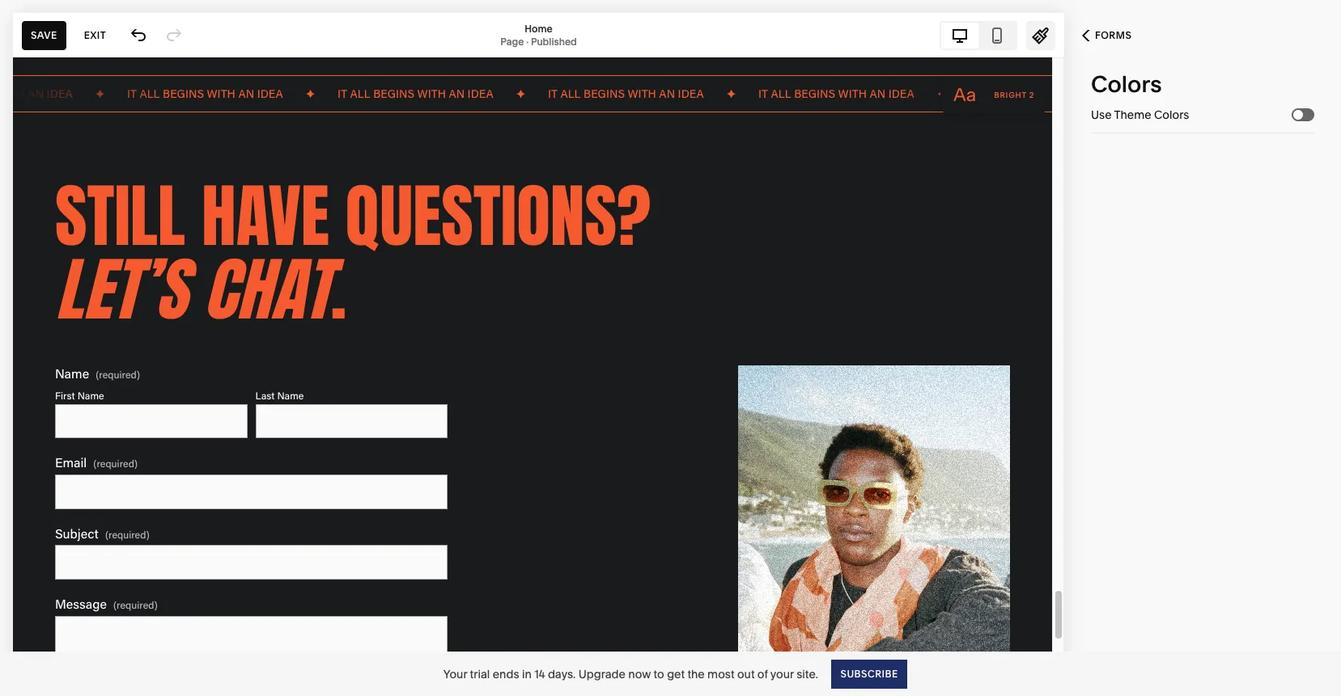 Task type: describe. For each thing, give the bounding box(es) containing it.
out
[[737, 667, 755, 682]]

published
[[531, 35, 577, 47]]

save
[[31, 29, 57, 41]]

in
[[522, 667, 532, 682]]

days.
[[548, 667, 576, 682]]

exit
[[84, 29, 106, 41]]

save button
[[22, 21, 66, 50]]

site.
[[797, 667, 818, 682]]

subscribe
[[840, 668, 898, 680]]

to
[[654, 667, 664, 682]]

forms
[[1095, 29, 1132, 41]]

now
[[628, 667, 651, 682]]

0 vertical spatial colors
[[1091, 70, 1162, 98]]

your trial ends in 14 days. upgrade now to get the most out of your site.
[[443, 667, 818, 682]]

of
[[758, 667, 768, 682]]

page
[[500, 35, 524, 47]]

upgrade
[[579, 667, 626, 682]]

use theme colors
[[1091, 108, 1189, 122]]

theme
[[1114, 108, 1152, 122]]

home page · published
[[500, 22, 577, 47]]



Task type: vqa. For each thing, say whether or not it's contained in the screenshot.
the Published
yes



Task type: locate. For each thing, give the bounding box(es) containing it.
trial
[[470, 667, 490, 682]]

most
[[708, 667, 735, 682]]

1 vertical spatial colors
[[1154, 108, 1189, 122]]

the
[[688, 667, 705, 682]]

your
[[770, 667, 794, 682]]

use
[[1091, 108, 1112, 122]]

get
[[667, 667, 685, 682]]

·
[[526, 35, 529, 47]]

colors up theme
[[1091, 70, 1162, 98]]

forms button
[[1064, 18, 1150, 53]]

None checkbox
[[1294, 110, 1303, 120]]

tab list
[[941, 22, 1016, 48]]

your
[[443, 667, 467, 682]]

14
[[534, 667, 545, 682]]

home
[[525, 22, 553, 34]]

exit button
[[75, 21, 115, 50]]

colors
[[1091, 70, 1162, 98], [1154, 108, 1189, 122]]

ends
[[493, 667, 519, 682]]

colors right theme
[[1154, 108, 1189, 122]]

subscribe button
[[831, 660, 907, 689]]



